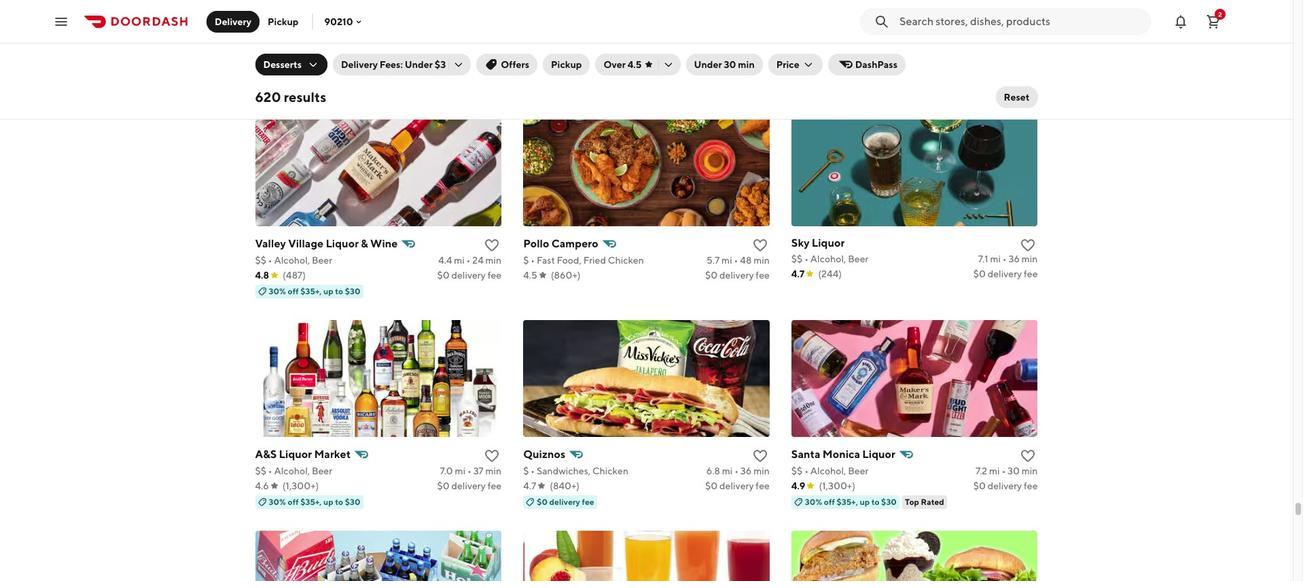 Task type: locate. For each thing, give the bounding box(es) containing it.
fast
[[537, 255, 555, 266]]

delivery down the 4.4 mi • 24 min
[[452, 270, 486, 281]]

0 horizontal spatial delivery
[[215, 16, 252, 27]]

$35+, down the (1,600+)
[[569, 75, 590, 85]]

min right 48
[[754, 255, 770, 266]]

$​0 for valley village liquor & wine
[[437, 270, 450, 281]]

4.8 left (245)
[[792, 59, 806, 70]]

0 vertical spatial $
[[524, 255, 529, 266]]

0 horizontal spatial 30
[[724, 59, 737, 70]]

49
[[472, 44, 484, 55]]

$35+, down a&s liquor market
[[301, 497, 322, 507]]

mi right 6.8
[[723, 465, 733, 476]]

click to add this store to your saved list image up reset
[[1021, 26, 1037, 43]]

delivery for 999 wings & things
[[452, 59, 486, 70]]

beer
[[580, 44, 601, 55], [849, 253, 869, 264], [312, 255, 333, 266], [312, 465, 333, 476], [849, 465, 869, 476]]

$$ • alcohol, beer
[[524, 44, 601, 55], [792, 253, 869, 264], [255, 255, 333, 266], [255, 465, 333, 476], [792, 465, 869, 476]]

0 horizontal spatial 4.8
[[255, 270, 269, 281]]

4.8 left (487)
[[255, 270, 269, 281]]

7.1
[[979, 253, 989, 264]]

beer for santa monica liquor
[[849, 465, 869, 476]]

alcohol, for a&s liquor market
[[274, 465, 310, 476]]

1 vertical spatial top
[[906, 497, 920, 507]]

36 for 6.8 mi • 36 min
[[741, 465, 752, 476]]

• up 4.3
[[268, 44, 272, 55]]

min right 7.2
[[1022, 465, 1038, 476]]

pickup
[[268, 16, 299, 27], [551, 59, 582, 70]]

2 $ from the top
[[524, 465, 529, 476]]

0 horizontal spatial 36
[[741, 465, 752, 476]]

1 horizontal spatial top rated
[[906, 497, 945, 507]]

delivery inside delivery button
[[215, 16, 252, 27]]

$$ down sky
[[792, 253, 803, 264]]

$​0 down 6.8
[[706, 480, 718, 491]]

$​0 down 7.0
[[437, 480, 450, 491]]

4.7 down sky
[[792, 268, 805, 279]]

&
[[312, 26, 320, 39], [897, 44, 903, 55], [361, 237, 368, 250]]

offers
[[501, 59, 530, 70]]

fee
[[488, 59, 502, 70], [756, 59, 770, 70], [1025, 268, 1038, 279], [488, 270, 502, 281], [756, 270, 770, 281], [488, 480, 502, 491], [756, 480, 770, 491], [1025, 480, 1038, 491], [582, 497, 595, 507]]

mi for 999 wings & things
[[454, 44, 464, 55]]

4.8 for valley village liquor & wine
[[255, 270, 269, 281]]

rated
[[653, 75, 677, 85], [922, 497, 945, 507]]

• down sky
[[805, 253, 809, 264]]

1 vertical spatial &
[[897, 44, 903, 55]]

min right 49
[[486, 44, 502, 55]]

4.5 inside button
[[628, 59, 642, 70]]

$​0 delivery fee down "7.1 mi • 36 min"
[[974, 268, 1038, 279]]

1 under from the left
[[405, 59, 433, 70]]

mi right "7.1"
[[991, 253, 1001, 264]]

pickup up wings,
[[268, 16, 299, 27]]

999
[[255, 26, 275, 39]]

delivery down the "7.0 mi • 37 min"
[[452, 480, 486, 491]]

0 vertical spatial rated
[[653, 75, 677, 85]]

$​0 delivery fee
[[437, 59, 502, 70], [706, 59, 770, 70], [974, 268, 1038, 279], [437, 270, 502, 281], [706, 270, 770, 281], [437, 480, 502, 491], [706, 480, 770, 491], [974, 480, 1038, 491]]

click to add this store to your saved list image up 5.7 mi • 48 min
[[752, 237, 769, 253]]

0 vertical spatial &
[[312, 26, 320, 39]]

1 horizontal spatial &
[[361, 237, 368, 250]]

1 vertical spatial 4.5
[[524, 270, 538, 281]]

1 horizontal spatial pickup
[[551, 59, 582, 70]]

liquor
[[812, 236, 845, 249], [326, 237, 359, 250], [279, 448, 312, 461], [863, 448, 896, 461]]

click to add this store to your saved list image up the "7.0 mi • 37 min"
[[484, 448, 500, 464]]

mi for quiznos
[[723, 465, 733, 476]]

delivery down 7.2 mi • 30 min
[[988, 480, 1023, 491]]

4.5
[[628, 59, 642, 70], [524, 270, 538, 281]]

to
[[604, 75, 612, 85], [335, 286, 343, 296], [335, 497, 343, 507], [872, 497, 880, 507]]

$​0 for quiznos
[[706, 480, 718, 491]]

90210 button
[[325, 16, 364, 27]]

$ down quiznos
[[524, 465, 529, 476]]

under down 7.9
[[694, 59, 722, 70]]

5.7 mi • 48 min
[[707, 255, 770, 266]]

$3
[[435, 59, 446, 70]]

35
[[741, 44, 752, 55]]

0 horizontal spatial (1,300+)
[[283, 480, 319, 491]]

toner
[[905, 44, 929, 55]]

$$ • alcohol, beer for valley village liquor & wine
[[255, 255, 333, 266]]

reset button
[[996, 86, 1038, 108]]

alcohol, down the monica
[[811, 465, 847, 476]]

0 vertical spatial delivery
[[215, 16, 252, 27]]

click to add this store to your saved list image for a&s liquor market
[[484, 448, 500, 464]]

2 under from the left
[[694, 59, 722, 70]]

$​0 delivery fee down 5.7 mi • 48 min
[[706, 270, 770, 281]]

fee down 7.2 mi • 30 min
[[1025, 480, 1038, 491]]

wine
[[371, 237, 398, 250]]

click to add this store to your saved list image up the 4.4 mi • 24 min
[[484, 237, 500, 253]]

pickup left over in the top left of the page
[[551, 59, 582, 70]]

1 horizontal spatial pickup button
[[543, 54, 590, 75]]

30% off $35+, up to $30 down a&s liquor market
[[269, 497, 361, 507]]

$​0 down 4.4 at the left of page
[[437, 270, 450, 281]]

santa monica liquor
[[792, 448, 896, 461]]

7.9
[[708, 44, 720, 55]]

1 horizontal spatial 30
[[1008, 465, 1020, 476]]

fee for valley village liquor & wine
[[488, 270, 502, 281]]

$
[[524, 255, 529, 266], [524, 465, 529, 476]]

1 vertical spatial 36
[[741, 465, 752, 476]]

min inside button
[[739, 59, 755, 70]]

(487)
[[283, 270, 306, 281]]

620 results
[[255, 89, 327, 105]]

4.7 for $
[[524, 480, 537, 491]]

•
[[268, 44, 272, 55], [466, 44, 470, 55], [537, 44, 541, 55], [735, 44, 739, 55], [805, 44, 809, 55], [805, 253, 809, 264], [1003, 253, 1007, 264], [268, 255, 272, 266], [467, 255, 471, 266], [531, 255, 535, 266], [735, 255, 739, 266], [268, 465, 272, 476], [468, 465, 472, 476], [531, 465, 535, 476], [735, 465, 739, 476], [805, 465, 809, 476], [1002, 465, 1006, 476]]

alcohol, for valley village liquor & wine
[[274, 255, 310, 266]]

chicken right fried
[[608, 255, 644, 266]]

fee for a&s liquor market
[[488, 480, 502, 491]]

0 vertical spatial 4.5
[[628, 59, 642, 70]]

office
[[792, 26, 824, 39], [811, 44, 838, 55]]

4.7
[[792, 268, 805, 279], [524, 480, 537, 491]]

& right ink
[[897, 44, 903, 55]]

30% off $35+, up to $30 down santa monica liquor
[[805, 497, 897, 507]]

wings up wings,
[[278, 26, 310, 39]]

fee down the 4.4 mi • 24 min
[[488, 270, 502, 281]]

$​0 delivery fee for a&s liquor market
[[437, 480, 502, 491]]

2 vertical spatial &
[[361, 237, 368, 250]]

min right 24
[[486, 255, 502, 266]]

0 vertical spatial 4.7
[[792, 268, 805, 279]]

0 horizontal spatial wings
[[278, 26, 310, 39]]

2 horizontal spatial &
[[897, 44, 903, 55]]

up
[[592, 75, 602, 85], [324, 286, 334, 296], [324, 497, 334, 507], [860, 497, 870, 507]]

37
[[474, 465, 484, 476]]

4.6
[[255, 480, 269, 491]]

campero
[[552, 237, 599, 250]]

mi right 7.2
[[990, 465, 1000, 476]]

$$ • alcohol, beer up (487)
[[255, 255, 333, 266]]

2 vertical spatial chicken
[[593, 465, 629, 476]]

7.2
[[976, 465, 988, 476]]

• down valley
[[268, 255, 272, 266]]

4.4 mi • 24 min
[[439, 255, 502, 266]]

$​0 down the 7.8
[[437, 59, 450, 70]]

$35+, down (487)
[[301, 286, 322, 296]]

click to add this store to your saved list image
[[484, 26, 500, 43], [752, 26, 769, 43], [484, 448, 500, 464], [1021, 448, 1037, 464]]

$​0 delivery fee for santa monica liquor
[[974, 480, 1038, 491]]

fee down 5.7 mi • 48 min
[[756, 270, 770, 281]]

over 4.5
[[604, 59, 642, 70]]

$$ • alcohol, beer for a&s liquor market
[[255, 465, 333, 476]]

• down office depot officemax
[[805, 44, 809, 55]]

1 vertical spatial delivery
[[341, 59, 378, 70]]

delivery left fees:
[[341, 59, 378, 70]]

0 horizontal spatial under
[[405, 59, 433, 70]]

$​0 delivery fee down 6.8 mi • 36 min
[[706, 480, 770, 491]]

$​0 for santa monica liquor
[[974, 480, 986, 491]]

30% off $35+, up to $30 down the (1,600+)
[[537, 75, 629, 85]]

1 vertical spatial $
[[524, 465, 529, 476]]

0 vertical spatial top
[[637, 75, 652, 85]]

delivery down 6.8 mi • 36 min
[[720, 480, 754, 491]]

under inside under 30 min button
[[694, 59, 722, 70]]

notification bell image
[[1173, 13, 1190, 30]]

0 horizontal spatial pickup
[[268, 16, 299, 27]]

click to add this store to your saved list image
[[1021, 26, 1037, 43], [484, 237, 500, 253], [752, 237, 769, 253], [1021, 237, 1037, 253], [752, 448, 769, 464]]

click to add this store to your saved list image for depot
[[1021, 26, 1037, 43]]

under 30 min
[[694, 59, 755, 70]]

$​0 delivery fee down 7.2 mi • 30 min
[[974, 480, 1038, 491]]

click to add this store to your saved list image right "7.1"
[[1021, 237, 1037, 253]]

1 (1,300+) from the left
[[283, 480, 319, 491]]

offers button
[[477, 54, 538, 75]]

$​0 for 999 wings & things
[[437, 59, 450, 70]]

mi right 5.7
[[722, 255, 733, 266]]

1 vertical spatial pickup
[[551, 59, 582, 70]]

36 for 7.1 mi • 36 min
[[1009, 253, 1020, 264]]

6.8 mi • 36 min
[[707, 465, 770, 476]]

1 horizontal spatial 4.7
[[792, 268, 805, 279]]

chicken for 999 wings & things
[[306, 44, 342, 55]]

mi for valley village liquor & wine
[[454, 255, 465, 266]]

$$
[[255, 44, 267, 55], [524, 44, 535, 55], [792, 44, 803, 55], [792, 253, 803, 264], [255, 255, 267, 266], [255, 465, 267, 476], [792, 465, 803, 476]]

chicken right sandwiches,
[[593, 465, 629, 476]]

1 vertical spatial 4.7
[[524, 480, 537, 491]]

$$ down valley
[[255, 255, 267, 266]]

30% down 4.9
[[805, 497, 823, 507]]

0 vertical spatial 36
[[1009, 253, 1020, 264]]

30%
[[537, 75, 554, 85], [269, 286, 286, 296], [269, 497, 286, 507], [805, 497, 823, 507]]

0 vertical spatial wings
[[278, 26, 310, 39]]

1 horizontal spatial (1,300+)
[[820, 480, 856, 491]]

$$ for 7.9 mi • 35 min
[[524, 44, 535, 55]]

(1,300+) for monica
[[820, 480, 856, 491]]

$35+, down santa monica liquor
[[837, 497, 859, 507]]

min right 37
[[486, 465, 502, 476]]

delivery
[[215, 16, 252, 27], [341, 59, 378, 70]]

pickup button up wings,
[[260, 11, 307, 32]]

click to add this store to your saved list image for santa monica liquor
[[1021, 448, 1037, 464]]

(1,300+)
[[283, 480, 319, 491], [820, 480, 856, 491]]

Store search: begin typing to search for stores available on DoorDash text field
[[900, 14, 1143, 29]]

0 vertical spatial pickup
[[268, 16, 299, 27]]

to down santa monica liquor
[[872, 497, 880, 507]]

liquor right village
[[326, 237, 359, 250]]

1 horizontal spatial 36
[[1009, 253, 1020, 264]]

$$ up 4.6
[[255, 465, 267, 476]]

• left the 35
[[735, 44, 739, 55]]

alcohol, down a&s liquor market
[[274, 465, 310, 476]]

things
[[322, 26, 356, 39]]

3 items, open order cart image
[[1206, 13, 1222, 30]]

top rated
[[637, 75, 677, 85], [906, 497, 945, 507]]

1 horizontal spatial 4.5
[[628, 59, 642, 70]]

0 horizontal spatial &
[[312, 26, 320, 39]]

beer for valley village liquor & wine
[[312, 255, 333, 266]]

0 horizontal spatial pickup button
[[260, 11, 307, 32]]

0 vertical spatial chicken
[[306, 44, 342, 55]]

$0 delivery fee
[[537, 497, 595, 507]]

delivery down 7.8 mi • 49 min in the left of the page
[[452, 59, 486, 70]]

0 horizontal spatial 4.7
[[524, 480, 537, 491]]

desserts
[[263, 59, 302, 70]]

0 horizontal spatial 4.5
[[524, 270, 538, 281]]

30% off $35+, up to $30
[[537, 75, 629, 85], [269, 286, 361, 296], [269, 497, 361, 507], [805, 497, 897, 507]]

mi for pollo campero
[[722, 255, 733, 266]]

$35+,
[[569, 75, 590, 85], [301, 286, 322, 296], [301, 497, 322, 507], [837, 497, 859, 507]]

delivery left 999 on the top left
[[215, 16, 252, 27]]

delivery
[[452, 59, 486, 70], [720, 59, 754, 70], [988, 268, 1023, 279], [452, 270, 486, 281], [720, 270, 754, 281], [452, 480, 486, 491], [720, 480, 754, 491], [988, 480, 1023, 491], [550, 497, 581, 507]]

1 $ from the top
[[524, 255, 529, 266]]

$$ up 4.9
[[792, 465, 803, 476]]

0 horizontal spatial top rated
[[637, 75, 677, 85]]

(43)
[[282, 59, 300, 70]]

$$ up 4.3
[[255, 44, 267, 55]]

(840+)
[[550, 480, 580, 491]]

chicken down things
[[306, 44, 342, 55]]

& left wine
[[361, 237, 368, 250]]

4.5 down fast
[[524, 270, 538, 281]]

0 vertical spatial 30
[[724, 59, 737, 70]]

1 horizontal spatial wings
[[344, 44, 372, 55]]

under
[[405, 59, 433, 70], [694, 59, 722, 70]]

4.5 right over in the top left of the page
[[628, 59, 642, 70]]

30
[[724, 59, 737, 70], [1008, 465, 1020, 476]]

wings
[[278, 26, 310, 39], [344, 44, 372, 55]]

$30
[[614, 75, 629, 85], [345, 286, 361, 296], [345, 497, 361, 507], [882, 497, 897, 507]]

1 vertical spatial wings
[[344, 44, 372, 55]]

alcohol, for santa monica liquor
[[811, 465, 847, 476]]

36 right 6.8
[[741, 465, 752, 476]]

2 (1,300+) from the left
[[820, 480, 856, 491]]

$$ • alcohol, beer down a&s liquor market
[[255, 465, 333, 476]]

$$ for 7.0 mi • 37 min
[[255, 465, 267, 476]]

1 horizontal spatial rated
[[922, 497, 945, 507]]

(1,300+) down the monica
[[820, 480, 856, 491]]

click to add this store to your saved list image for campero
[[752, 237, 769, 253]]

$​0 delivery fee for quiznos
[[706, 480, 770, 491]]

$​0 for pollo campero
[[706, 270, 718, 281]]

1 horizontal spatial under
[[694, 59, 722, 70]]

min for valley village liquor & wine
[[486, 255, 502, 266]]

$$ • alcohol, beer up the (1,600+)
[[524, 44, 601, 55]]

30 right 7.2
[[1008, 465, 1020, 476]]

office up 'price' button
[[792, 26, 824, 39]]

alcohol,
[[543, 44, 578, 55], [811, 253, 847, 264], [274, 255, 310, 266], [274, 465, 310, 476], [811, 465, 847, 476]]

chicken
[[306, 44, 342, 55], [608, 255, 644, 266], [593, 465, 629, 476]]

$ down pollo
[[524, 255, 529, 266]]

0 vertical spatial pickup button
[[260, 11, 307, 32]]

2 horizontal spatial 4.8
[[792, 59, 806, 70]]

1 horizontal spatial delivery
[[341, 59, 378, 70]]



Task type: vqa. For each thing, say whether or not it's contained in the screenshot.
Authentic
no



Task type: describe. For each thing, give the bounding box(es) containing it.
fee for quiznos
[[756, 480, 770, 491]]

• left 48
[[735, 255, 739, 266]]

click to add this store to your saved list image for village
[[484, 237, 500, 253]]

mi for santa monica liquor
[[990, 465, 1000, 476]]

click to add this store to your saved list image for 999 wings & things
[[484, 26, 500, 43]]

• left fast
[[531, 255, 535, 266]]

min for 999 wings & things
[[486, 44, 502, 55]]

liquor right the monica
[[863, 448, 896, 461]]

pollo
[[524, 237, 550, 250]]

a&s liquor market
[[255, 448, 351, 461]]

7.8 mi • 49 min
[[440, 44, 502, 55]]

• left 24
[[467, 255, 471, 266]]

liquor right sky
[[812, 236, 845, 249]]

$​0 delivery fee for pollo campero
[[706, 270, 770, 281]]

delivery button
[[207, 11, 260, 32]]

supplies,
[[840, 44, 879, 55]]

liquor right the a&s
[[279, 448, 312, 461]]

desserts button
[[255, 54, 328, 75]]

$ for quiznos
[[524, 465, 529, 476]]

(860+)
[[551, 270, 581, 281]]

30% down 4.6
[[269, 497, 286, 507]]

$$ • office supplies, ink & toner
[[792, 44, 929, 55]]

7.2 mi • 30 min
[[976, 465, 1038, 476]]

price
[[777, 59, 800, 70]]

officemax
[[861, 26, 914, 39]]

• right "7.1"
[[1003, 253, 1007, 264]]

over
[[604, 59, 626, 70]]

0 vertical spatial top rated
[[637, 75, 677, 85]]

• right 7.2
[[1002, 465, 1006, 476]]

$​0 down 7.9
[[706, 59, 718, 70]]

min for pollo campero
[[754, 255, 770, 266]]

999 wings & things
[[255, 26, 356, 39]]

4.8 for office depot officemax
[[792, 59, 806, 70]]

1 vertical spatial 30
[[1008, 465, 1020, 476]]

• left 37
[[468, 465, 472, 476]]

• right 6.8
[[735, 465, 739, 476]]

$$ • alcohol, beer up (244)
[[792, 253, 869, 264]]

mi right 7.9
[[722, 44, 733, 55]]

$0
[[537, 497, 548, 507]]

• right 49
[[537, 44, 541, 55]]

valley village liquor & wine
[[255, 237, 398, 250]]

4.7 for $$
[[792, 268, 805, 279]]

$$ for 7.2 mi • 30 min
[[792, 465, 803, 476]]

(244)
[[819, 268, 842, 279]]

fee down $ • sandwiches, chicken
[[582, 497, 595, 507]]

market
[[314, 448, 351, 461]]

delivery for valley village liquor & wine
[[452, 270, 486, 281]]

dashpass
[[856, 59, 898, 70]]

alcohol, up the (1,600+)
[[543, 44, 578, 55]]

30% down (487)
[[269, 286, 286, 296]]

fee for santa monica liquor
[[1025, 480, 1038, 491]]

delivery for delivery
[[215, 16, 252, 27]]

1 vertical spatial rated
[[922, 497, 945, 507]]

santa
[[792, 448, 821, 461]]

$ for pollo campero
[[524, 255, 529, 266]]

$$ up price
[[792, 44, 803, 55]]

min for a&s liquor market
[[486, 465, 502, 476]]

dashpass button
[[828, 54, 906, 75]]

$​0 delivery fee for valley village liquor & wine
[[437, 270, 502, 281]]

delivery for delivery fees: under $3
[[341, 59, 378, 70]]

24
[[473, 255, 484, 266]]

• down quiznos
[[531, 465, 535, 476]]

$30 down valley village liquor & wine
[[345, 286, 361, 296]]

1 vertical spatial top rated
[[906, 497, 945, 507]]

food,
[[557, 255, 582, 266]]

$30 down santa monica liquor
[[882, 497, 897, 507]]

$$ for 4.4 mi • 24 min
[[255, 255, 267, 266]]

• left 49
[[466, 44, 470, 55]]

fee down "7.1 mi • 36 min"
[[1025, 268, 1038, 279]]

$$ • alcohol, beer for santa monica liquor
[[792, 465, 869, 476]]

4.9
[[792, 480, 806, 491]]

0 vertical spatial office
[[792, 26, 824, 39]]

$​0 delivery fee down 7.9 mi • 35 min
[[706, 59, 770, 70]]

7.9 mi • 35 min
[[708, 44, 770, 55]]

$​0 delivery fee for 999 wings & things
[[437, 59, 502, 70]]

30 inside button
[[724, 59, 737, 70]]

to down valley village liquor & wine
[[335, 286, 343, 296]]

delivery fees: under $3
[[341, 59, 446, 70]]

$​0 for a&s liquor market
[[437, 480, 450, 491]]

mi for a&s liquor market
[[455, 465, 466, 476]]

results
[[284, 89, 327, 105]]

ink
[[881, 44, 895, 55]]

$$ • wings, chicken wings
[[255, 44, 372, 55]]

(245)
[[819, 59, 843, 70]]

over 4.5 button
[[596, 54, 681, 75]]

5.7
[[707, 255, 720, 266]]

1 horizontal spatial 4.8
[[524, 59, 538, 70]]

• down santa
[[805, 465, 809, 476]]

off down the (1,600+)
[[556, 75, 567, 85]]

office depot officemax
[[792, 26, 914, 39]]

fee left price
[[756, 59, 770, 70]]

fees:
[[380, 59, 403, 70]]

off down (487)
[[288, 286, 299, 296]]

delivery down 7.9 mi • 35 min
[[720, 59, 754, 70]]

alcohol, up (244)
[[811, 253, 847, 264]]

48
[[740, 255, 752, 266]]

quiznos
[[524, 448, 566, 461]]

beer for a&s liquor market
[[312, 465, 333, 476]]

delivery for santa monica liquor
[[988, 480, 1023, 491]]

1 horizontal spatial top
[[906, 497, 920, 507]]

fried
[[584, 255, 606, 266]]

1 vertical spatial office
[[811, 44, 838, 55]]

$30 down over 4.5
[[614, 75, 629, 85]]

7.0
[[440, 465, 453, 476]]

min right the 35
[[754, 44, 770, 55]]

chicken for quiznos
[[593, 465, 629, 476]]

fee for 999 wings & things
[[488, 59, 502, 70]]

$​0 down "7.1"
[[974, 268, 986, 279]]

delivery down "7.1 mi • 36 min"
[[988, 268, 1023, 279]]

to down market
[[335, 497, 343, 507]]

4.4
[[439, 255, 452, 266]]

delivery for quiznos
[[720, 480, 754, 491]]

off down a&s liquor market
[[288, 497, 299, 507]]

4.3
[[255, 59, 269, 70]]

6.8
[[707, 465, 721, 476]]

1 vertical spatial chicken
[[608, 255, 644, 266]]

• up 4.6
[[268, 465, 272, 476]]

(1,600+)
[[551, 59, 588, 70]]

sky
[[792, 236, 810, 249]]

min for quiznos
[[754, 465, 770, 476]]

7.1 mi • 36 min
[[979, 253, 1038, 264]]

fee for pollo campero
[[756, 270, 770, 281]]

sandwiches,
[[537, 465, 591, 476]]

wings,
[[274, 44, 304, 55]]

under 30 min button
[[686, 54, 763, 75]]

0 horizontal spatial rated
[[653, 75, 677, 85]]

$30 down market
[[345, 497, 361, 507]]

620
[[255, 89, 281, 105]]

$$ for 7.8 mi • 49 min
[[255, 44, 267, 55]]

2
[[1219, 10, 1223, 18]]

open menu image
[[53, 13, 69, 30]]

delivery down the (840+)
[[550, 497, 581, 507]]

2 button
[[1201, 8, 1228, 35]]

village
[[288, 237, 324, 250]]

min right "7.1"
[[1022, 253, 1038, 264]]

depot
[[826, 26, 858, 39]]

click to add this store to your saved list image for $$ • alcohol, beer
[[752, 26, 769, 43]]

monica
[[823, 448, 861, 461]]

reset
[[1004, 92, 1030, 103]]

30% down the (1,600+)
[[537, 75, 554, 85]]

1 vertical spatial pickup button
[[543, 54, 590, 75]]

min for santa monica liquor
[[1022, 465, 1038, 476]]

off down the monica
[[825, 497, 835, 507]]

delivery for a&s liquor market
[[452, 480, 486, 491]]

pollo campero
[[524, 237, 599, 250]]

7.0 mi • 37 min
[[440, 465, 502, 476]]

0 horizontal spatial top
[[637, 75, 652, 85]]

to down over in the top left of the page
[[604, 75, 612, 85]]

90210
[[325, 16, 353, 27]]

click to add this store to your saved list image up 6.8 mi • 36 min
[[752, 448, 769, 464]]

$ • sandwiches, chicken
[[524, 465, 629, 476]]

$ • fast food, fried chicken
[[524, 255, 644, 266]]

valley
[[255, 237, 286, 250]]

delivery for pollo campero
[[720, 270, 754, 281]]

7.8
[[440, 44, 452, 55]]

$$ for 7.1 mi • 36 min
[[792, 253, 803, 264]]

a&s
[[255, 448, 277, 461]]

(1,300+) for liquor
[[283, 480, 319, 491]]

price button
[[769, 54, 823, 75]]

30% off $35+, up to $30 down (487)
[[269, 286, 361, 296]]

sky liquor
[[792, 236, 845, 249]]



